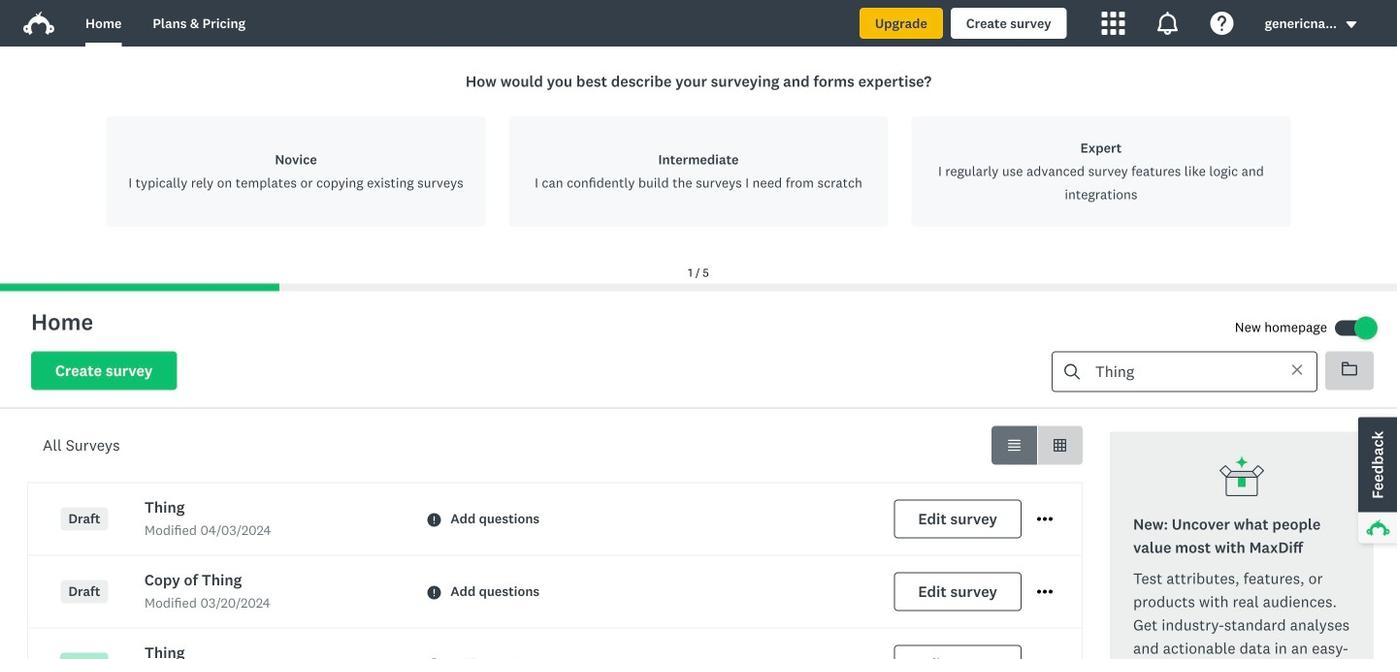 Task type: describe. For each thing, give the bounding box(es) containing it.
open menu image for 1st warning icon from the top of the page
[[1037, 512, 1053, 528]]

Search text field
[[1080, 353, 1274, 391]]

clear search image
[[1292, 365, 1302, 375]]

open menu image for 1st warning icon from the bottom
[[1037, 585, 1053, 600]]

max diff icon image
[[1219, 456, 1265, 502]]

open menu image for 1st warning icon from the top of the page's open menu image
[[1037, 518, 1053, 522]]



Task type: locate. For each thing, give the bounding box(es) containing it.
warning image
[[427, 514, 441, 527], [427, 586, 441, 600]]

2 open menu image from the top
[[1037, 585, 1053, 600]]

2 warning image from the top
[[427, 586, 441, 600]]

open menu image for open menu image related to 1st warning icon from the bottom
[[1037, 591, 1053, 595]]

open menu image
[[1037, 512, 1053, 528], [1037, 585, 1053, 600]]

2 folders image from the top
[[1342, 362, 1357, 376]]

1 open menu image from the top
[[1037, 512, 1053, 528]]

clear search image
[[1290, 363, 1304, 377]]

products icon image
[[1102, 12, 1125, 35], [1102, 12, 1125, 35]]

folders image
[[1342, 361, 1357, 377], [1342, 362, 1357, 376]]

1 folders image from the top
[[1342, 361, 1357, 377]]

2 brand logo image from the top
[[23, 12, 54, 35]]

0 vertical spatial open menu image
[[1037, 512, 1053, 528]]

help icon image
[[1211, 12, 1234, 35]]

1 open menu image from the top
[[1037, 518, 1053, 522]]

1 vertical spatial warning image
[[427, 586, 441, 600]]

1 brand logo image from the top
[[23, 8, 54, 39]]

open menu image
[[1037, 518, 1053, 522], [1037, 591, 1053, 595]]

1 vertical spatial open menu image
[[1037, 585, 1053, 600]]

1 warning image from the top
[[427, 514, 441, 527]]

notification center icon image
[[1156, 12, 1179, 35]]

dropdown arrow icon image
[[1345, 18, 1358, 32], [1346, 21, 1357, 28]]

search image
[[1064, 364, 1080, 380], [1064, 364, 1080, 380]]

group
[[992, 426, 1083, 465]]

0 vertical spatial warning image
[[427, 514, 441, 527]]

2 open menu image from the top
[[1037, 591, 1053, 595]]

brand logo image
[[23, 8, 54, 39], [23, 12, 54, 35]]

dialog
[[0, 47, 1397, 292]]

0 vertical spatial open menu image
[[1037, 518, 1053, 522]]

1 vertical spatial open menu image
[[1037, 591, 1053, 595]]



Task type: vqa. For each thing, say whether or not it's contained in the screenshot.
PencilBox image
no



